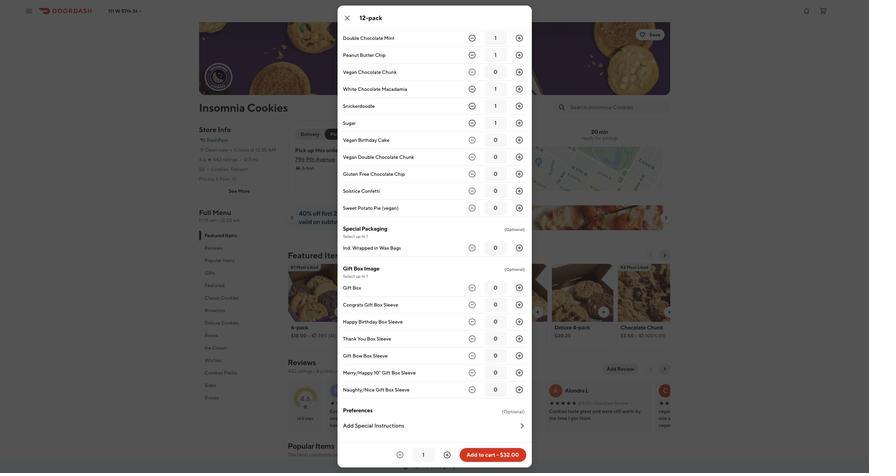 Task type: locate. For each thing, give the bounding box(es) containing it.
ordered
[[333, 453, 351, 458]]

1 horizontal spatial 100%
[[646, 333, 658, 339]]

1 vertical spatial double
[[343, 35, 360, 41]]

2 add item to cart image from the left
[[535, 310, 541, 315]]

liked down featured items heading
[[308, 265, 319, 270]]

current quantity is 0 number field for gluten free chocolate chip
[[489, 171, 503, 178]]

liked for 6-pack
[[308, 265, 319, 270]]

0 horizontal spatial 100%
[[385, 333, 397, 339]]

1 vertical spatial ratings
[[298, 369, 313, 374]]

current quantity is 0 number field for congrats gift box sleeve
[[489, 301, 503, 309]]

0 vertical spatial reviews
[[205, 246, 223, 251]]

#3 left 'image' on the bottom of page
[[357, 265, 362, 270]]

1 vertical spatial -
[[497, 452, 499, 459]]

1 vertical spatial classic
[[427, 325, 444, 331]]

double for double chocolate chunk
[[343, 1, 360, 7]]

popular items the most commonly ordered items and dishes from this store
[[288, 442, 421, 458]]

group
[[343, 0, 527, 217]]

featured up #1 most liked
[[288, 251, 323, 260]]

chocolate down vegan chocolate chunk
[[358, 86, 381, 92]]

this inside the popular items the most commonly ordered items and dishes from this store
[[401, 453, 409, 458]]

4 increase quantity by 1 image from the top
[[516, 119, 524, 127]]

peanut butter chip
[[343, 52, 386, 58]]

4.6
[[199, 157, 206, 163], [301, 395, 311, 403]]

deluxe up boxes
[[205, 321, 220, 326]]

double down vegan birthday cake
[[358, 155, 375, 160]]

decrease quantity by 1 image for sugar
[[468, 119, 477, 127]]

3 increase quantity by 1 image from the top
[[516, 102, 524, 110]]

off
[[313, 210, 321, 217], [383, 210, 391, 217], [461, 463, 468, 470]]

0 vertical spatial 12:35
[[256, 147, 267, 153]]

solstice
[[343, 189, 361, 194]]

cookies for classic cookies
[[221, 296, 239, 301]]

1 current quantity is 0 number field from the top
[[489, 68, 503, 76]]

5 current quantity is 0 number field from the top
[[489, 188, 503, 195]]

3 decrease quantity by 1 image from the top
[[468, 284, 477, 292]]

add special instructions button
[[343, 417, 527, 436]]

1 decrease quantity by 1 image from the top
[[468, 34, 477, 42]]

notification bell image
[[803, 7, 812, 15]]

l right "alondra"
[[586, 388, 589, 395]]

1 vertical spatial 12-
[[357, 325, 365, 331]]

8 increase quantity by 1 image from the top
[[516, 318, 524, 326]]

add up • doordash review
[[608, 367, 617, 372]]

up up $15
[[357, 210, 364, 217]]

add item to cart image
[[469, 310, 475, 315], [535, 310, 541, 315]]

increase quantity by 1 image
[[516, 51, 524, 59], [516, 85, 524, 93], [516, 102, 524, 110], [516, 119, 524, 127], [516, 153, 524, 161], [516, 170, 524, 179], [516, 284, 524, 292], [516, 318, 524, 326], [516, 335, 524, 343], [516, 369, 524, 378]]

double chocolate mint
[[343, 35, 395, 41]]

items
[[352, 453, 364, 458]]

most right #2 at bottom right
[[627, 265, 637, 270]]

c right karen
[[362, 388, 366, 395]]

increase quantity by 1 image for happy birthday box sleeve
[[516, 318, 524, 326]]

2 vegan from the top
[[343, 138, 357, 143]]

Current quantity is 1 number field
[[489, 0, 503, 8], [489, 34, 503, 42], [489, 51, 503, 59], [489, 85, 503, 93], [489, 102, 503, 110], [489, 119, 503, 127], [417, 452, 431, 459]]

1
[[367, 234, 368, 239], [367, 274, 368, 279]]

deluxe for cookies
[[205, 321, 220, 326]]

0 vertical spatial #3
[[357, 265, 362, 270]]

sleeve up 100% (10)
[[388, 320, 403, 325]]

4.6 up $$
[[199, 157, 206, 163]]

to up wrapped
[[362, 234, 366, 239]]

to left cart
[[479, 452, 485, 459]]

3
[[423, 325, 426, 331]]

1 vertical spatial #3
[[485, 465, 491, 471]]

12- up you
[[357, 325, 365, 331]]

decrease quantity by 1 image for gluten free chocolate chip
[[468, 170, 477, 179]]

1 horizontal spatial min
[[600, 129, 609, 135]]

box down the gift box image select up to 1
[[353, 285, 362, 291]]

decrease quantity by 1 image for snickerdoodle
[[468, 102, 477, 110]]

increase quantity by 1 image for ind. wrapped in wax bags
[[516, 244, 524, 252]]

reviews
[[205, 246, 223, 251], [288, 358, 316, 367]]

sleeve right 10"
[[401, 371, 416, 376]]

sweet
[[343, 206, 357, 211]]

from
[[389, 453, 400, 458]]

at
[[250, 147, 255, 153]]

12-pack down double chocolate chunk
[[360, 14, 383, 22]]

merry/happy
[[343, 371, 373, 376]]

2 l from the left
[[586, 388, 589, 395]]

sugar
[[343, 121, 356, 126]]

box up happy birthday box sleeve
[[374, 303, 383, 308]]

1 horizontal spatial am
[[233, 218, 240, 223]]

1 vertical spatial min
[[306, 166, 314, 171]]

2 100% from the left
[[646, 333, 658, 339]]

482 down open now on the top left
[[213, 157, 222, 163]]

1 vertical spatial birthday
[[359, 320, 378, 325]]

double up close 12-pack image
[[343, 1, 360, 7]]

3 current quantity is 0 number field from the top
[[489, 154, 503, 161]]

ice cream
[[205, 346, 227, 351]]

popular up most
[[288, 442, 314, 451]]

box inside the gift box image select up to 1
[[354, 266, 363, 272]]

0 horizontal spatial chip
[[375, 52, 386, 58]]

12 current quantity is 0 number field from the top
[[489, 353, 503, 360]]

most for 6-
[[297, 265, 307, 270]]

0 vertical spatial (optional)
[[505, 227, 525, 232]]

1 horizontal spatial 12:35
[[256, 147, 267, 153]]

10 current quantity is 0 number field from the top
[[489, 318, 503, 326]]

- down menu
[[218, 218, 220, 223]]

items up 'gifts' button
[[223, 258, 235, 264]]

pie
[[374, 206, 381, 211]]

4 decrease quantity by 1 image from the top
[[468, 318, 477, 326]]

current quantity is 0 number field inside special packaging "group"
[[489, 245, 503, 252]]

birthday down group
[[358, 138, 377, 143]]

most down ind. wrapped in wax bags
[[363, 265, 373, 270]]

1 horizontal spatial classic
[[427, 325, 444, 331]]

decrease quantity by 1 image for peanut butter chip
[[468, 51, 477, 59]]

deluxe cookies
[[205, 321, 239, 326]]

reviews up popular items
[[205, 246, 223, 251]]

classic right 3
[[427, 325, 444, 331]]

items
[[225, 233, 237, 239], [325, 251, 346, 260], [223, 258, 235, 264], [316, 442, 335, 451]]

pack inside "deluxe 4-pack $20.25"
[[579, 325, 591, 331]]

up up "9th"
[[308, 147, 315, 154]]

current quantity is 0 number field for gift bow box sleeve
[[489, 353, 503, 360]]

1 vertical spatial select
[[343, 274, 355, 279]]

congrats
[[343, 303, 364, 308]]

20
[[592, 129, 599, 135]]

2 horizontal spatial add
[[608, 367, 617, 372]]

increase quantity by 1 image for gift bow box sleeve
[[516, 352, 524, 360]]

close 12-pack image
[[343, 14, 352, 22]]

0 vertical spatial select
[[343, 234, 355, 239]]

decrease quantity by 1 image for congrats gift box sleeve
[[468, 301, 477, 309]]

powered by google image
[[355, 181, 376, 188]]

0 vertical spatial 12-
[[360, 14, 369, 22]]

featured down the gifts
[[205, 283, 225, 289]]

chip
[[375, 52, 386, 58], [395, 172, 405, 177]]

white chocolate macadamia
[[343, 86, 408, 92]]

gift box
[[343, 285, 362, 291]]

drinks button
[[199, 392, 280, 405]]

orders
[[338, 210, 356, 217]]

most for chocolate
[[627, 265, 637, 270]]

1 vegan from the top
[[343, 69, 357, 75]]

this
[[316, 147, 325, 154], [401, 453, 409, 458]]

info
[[218, 126, 231, 134]]

gluten
[[343, 172, 359, 177]]

2 current quantity is 0 number field from the top
[[489, 136, 503, 144]]

am right 11:15
[[210, 218, 217, 223]]

items left wrapped
[[325, 251, 346, 260]]

0 vertical spatial $32.00
[[357, 333, 374, 339]]

8 current quantity is 0 number field from the top
[[489, 284, 503, 292]]

birthday
[[358, 138, 377, 143], [359, 320, 378, 325]]

popular up the gifts
[[205, 258, 222, 264]]

reviews inside reviews 482 ratings • 8 public reviews
[[288, 358, 316, 367]]

increase quantity by 1 image for gluten free chocolate chip
[[516, 170, 524, 179]]

merry/happy 10" gift box sleeve
[[343, 371, 416, 376]]

ratings down now
[[223, 157, 238, 163]]

see
[[229, 189, 237, 194]]

stars
[[305, 416, 314, 422]]

thank
[[343, 337, 357, 342]]

spend
[[413, 463, 430, 470]]

cake
[[378, 138, 390, 143]]

0 vertical spatial chip
[[375, 52, 386, 58]]

Item Search search field
[[571, 104, 665, 111]]

special down orders
[[343, 226, 361, 232]]

pack inside dialog
[[369, 14, 383, 22]]

add inside button
[[608, 367, 617, 372]]

2 increase quantity by 1 image from the top
[[516, 85, 524, 93]]

11 current quantity is 0 number field from the top
[[489, 335, 503, 343]]

decrease quantity by 1 image for vegan double chocolate chunk
[[468, 153, 477, 161]]

items up reviews button
[[225, 233, 237, 239]]

c down next image
[[664, 388, 668, 395]]

1 vertical spatial reviews
[[288, 358, 316, 367]]

0 horizontal spatial reviews
[[205, 246, 223, 251]]

am up reviews button
[[233, 218, 240, 223]]

0 horizontal spatial 482
[[213, 157, 222, 163]]

min right 6
[[306, 166, 314, 171]]

0 horizontal spatial l
[[466, 388, 469, 395]]

featured down 11:15
[[205, 233, 224, 239]]

0 horizontal spatial 6 pack image
[[288, 264, 350, 322]]

current quantity is 1 number field for double chocolate mint
[[489, 34, 503, 42]]

12:35
[[256, 147, 267, 153], [221, 218, 232, 223]]

6 pack image
[[288, 264, 350, 322], [422, 464, 477, 474]]

chocolate chunk
[[621, 325, 664, 331]]

1 vertical spatial vegan
[[343, 138, 357, 143]]

ratings down reviews link
[[298, 369, 313, 374]]

0 horizontal spatial popular
[[205, 258, 222, 264]]

naughty/nice
[[343, 388, 375, 393]]

7 current quantity is 0 number field from the top
[[489, 245, 503, 252]]

0 horizontal spatial add
[[343, 423, 354, 430]]

1 increase quantity by 1 image from the top
[[516, 51, 524, 59]]

2 vertical spatial (optional)
[[502, 409, 525, 415]]

to left $10
[[365, 210, 371, 217]]

to down 'image' on the bottom of page
[[362, 274, 366, 279]]

min right '20'
[[600, 129, 609, 135]]

jeff
[[456, 388, 465, 395]]

first
[[322, 210, 333, 217]]

increase quantity by 1 image
[[516, 0, 524, 8], [516, 34, 524, 42], [516, 68, 524, 76], [516, 136, 524, 144], [516, 187, 524, 196], [516, 204, 524, 213], [516, 244, 524, 252], [516, 301, 524, 309], [516, 352, 524, 360], [516, 386, 524, 395], [443, 451, 452, 460]]

Delivery radio
[[295, 129, 329, 140]]

1 horizontal spatial 4.6
[[301, 395, 311, 403]]

100% left (10)
[[385, 333, 397, 339]]

special inside special packaging select up to 1
[[343, 226, 361, 232]]

1 horizontal spatial 482
[[288, 369, 297, 374]]

add for add review
[[608, 367, 617, 372]]

0 vertical spatial min
[[600, 129, 609, 135]]

1 horizontal spatial add
[[467, 452, 478, 459]]

0 vertical spatial vegan
[[343, 69, 357, 75]]

add review button
[[603, 364, 639, 375]]

14 current quantity is 0 number field from the top
[[489, 387, 503, 394]]

0 vertical spatial 1
[[367, 234, 368, 239]]

vegan up the white on the left
[[343, 69, 357, 75]]

current quantity is 0 number field for vegan chocolate chunk
[[489, 68, 503, 76]]

classic
[[205, 296, 220, 301], [427, 325, 444, 331]]

vegan up at:
[[343, 138, 357, 143]]

1 1 from the top
[[367, 234, 368, 239]]

5 decrease quantity by 1 image from the top
[[468, 352, 477, 360]]

2 vertical spatial double
[[358, 155, 375, 160]]

1 am from the left
[[210, 218, 217, 223]]

#2 most liked
[[621, 265, 649, 270]]

packs
[[224, 371, 237, 376]]

birthday up thank you box sleeve
[[359, 320, 378, 325]]

6 increase quantity by 1 image from the top
[[516, 170, 524, 179]]

7 increase quantity by 1 image from the top
[[516, 284, 524, 292]]

0 vertical spatial -
[[218, 218, 220, 223]]

0 horizontal spatial 12:35
[[221, 218, 232, 223]]

select inside the gift box image select up to 1
[[343, 274, 355, 279]]

1 horizontal spatial l
[[586, 388, 589, 395]]

liked down previous button of carousel icon
[[638, 265, 649, 270]]

oatmeal
[[343, 18, 363, 24]]

current quantity is 0 number field for vegan double chocolate chunk
[[489, 154, 503, 161]]

0 vertical spatial add
[[608, 367, 617, 372]]

review right doordash
[[615, 401, 629, 406]]

#3 down cart
[[485, 465, 491, 471]]

decrease quantity by 1 image for double chocolate chunk
[[468, 0, 477, 8]]

current quantity is 0 number field for solstice confetti
[[489, 188, 503, 195]]

2 select from the top
[[343, 274, 355, 279]]

0 horizontal spatial $32.00
[[357, 333, 374, 339]]

gift left bow
[[343, 354, 352, 359]]

review inside add review button
[[618, 367, 635, 372]]

double for double chocolate mint
[[343, 35, 360, 41]]

current quantity is 1 number field for double chocolate chunk
[[489, 0, 503, 8]]

1 add item to cart image from the left
[[337, 310, 343, 315]]

bow
[[353, 354, 363, 359]]

78%
[[318, 333, 327, 339]]

double
[[343, 1, 360, 7], [343, 35, 360, 41], [358, 155, 375, 160]]

1 vertical spatial 1
[[367, 274, 368, 279]]

am
[[210, 218, 217, 223], [233, 218, 240, 223]]

6 min
[[302, 166, 314, 171]]

1 100% from the left
[[385, 333, 397, 339]]

the
[[288, 453, 296, 458]]

0 horizontal spatial add item to cart image
[[469, 310, 475, 315]]

4 current quantity is 0 number field from the top
[[489, 171, 503, 178]]

spend $25, get $4 off
[[413, 463, 468, 470]]

deluxe inside button
[[205, 321, 220, 326]]

$32.00 right 'thank'
[[357, 333, 374, 339]]

sleeve for thank you box sleeve
[[377, 337, 392, 342]]

box left 'image' on the bottom of page
[[354, 266, 363, 272]]

Current quantity is 0 number field
[[489, 68, 503, 76], [489, 136, 503, 144], [489, 154, 503, 161], [489, 171, 503, 178], [489, 188, 503, 195], [489, 205, 503, 212], [489, 245, 503, 252], [489, 284, 503, 292], [489, 301, 503, 309], [489, 318, 503, 326], [489, 335, 503, 343], [489, 353, 503, 360], [489, 370, 503, 377], [489, 387, 503, 394]]

order methods option group
[[295, 129, 352, 140]]

1 select from the top
[[343, 234, 355, 239]]

decrease quantity by 1 image
[[468, 34, 477, 42], [468, 119, 477, 127], [468, 284, 477, 292], [468, 318, 477, 326], [468, 352, 477, 360], [468, 369, 477, 378], [468, 386, 477, 395]]

alondra l
[[566, 388, 589, 395]]

vegan for vegan chocolate chunk
[[343, 69, 357, 75]]

decrease quantity by 1 image
[[468, 0, 477, 8], [468, 51, 477, 59], [468, 68, 477, 76], [468, 85, 477, 93], [468, 102, 477, 110], [468, 136, 477, 144], [468, 153, 477, 161], [468, 170, 477, 179], [468, 187, 477, 196], [468, 204, 477, 213], [468, 244, 477, 252], [468, 301, 477, 309], [468, 335, 477, 343], [396, 451, 404, 460]]

decrease quantity by 1 image for sweet potato pie (vegan)
[[468, 204, 477, 213]]

5 increase quantity by 1 image from the top
[[516, 153, 524, 161]]

0 vertical spatial special
[[343, 226, 361, 232]]

(optional) inside gift box image group
[[505, 267, 525, 272]]

0 vertical spatial classic
[[205, 296, 220, 301]]

vegan down at:
[[343, 155, 357, 160]]

0 horizontal spatial #3 most liked
[[357, 265, 385, 270]]

1 vertical spatial chip
[[395, 172, 405, 177]]

butter
[[360, 52, 374, 58]]

1 add item to cart image from the left
[[469, 310, 475, 315]]

current quantity is 0 number field for sweet potato pie (vegan)
[[489, 205, 503, 212]]

brownies
[[205, 308, 225, 314]]

bags
[[391, 246, 401, 251]]

popular inside button
[[205, 258, 222, 264]]

most right #1
[[297, 265, 307, 270]]

increase quantity by 1 image for vegan double chocolate chunk
[[516, 153, 524, 161]]

0 vertical spatial double
[[343, 1, 360, 7]]

9 current quantity is 0 number field from the top
[[489, 301, 503, 309]]

- right cart
[[497, 452, 499, 459]]

2 vertical spatial add
[[467, 452, 478, 459]]

increase quantity by 1 image inside special packaging "group"
[[516, 244, 524, 252]]

select up gift box
[[343, 274, 355, 279]]

min inside 20 min ready for pickup
[[600, 129, 609, 135]]

1 inside the gift box image select up to 1
[[367, 274, 368, 279]]

group containing double chocolate chunk
[[343, 0, 527, 217]]

reviews inside button
[[205, 246, 223, 251]]

open
[[205, 147, 218, 153]]

increase quantity by 1 image for double chocolate chunk
[[516, 0, 524, 8]]

decrease quantity by 1 image for double chocolate mint
[[468, 34, 477, 42]]

0 vertical spatial birthday
[[358, 138, 377, 143]]

3 vegan from the top
[[343, 155, 357, 160]]

up up gift box
[[356, 274, 361, 279]]

0 vertical spatial featured items
[[205, 233, 237, 239]]

6 decrease quantity by 1 image from the top
[[468, 369, 477, 378]]

2 add item to cart image from the left
[[403, 310, 409, 315]]

4+4-
[[489, 325, 501, 331]]

2 decrease quantity by 1 image from the top
[[468, 119, 477, 127]]

deluxe inside "deluxe 4-pack $20.25"
[[555, 325, 572, 331]]

1 vertical spatial (optional)
[[505, 267, 525, 272]]

9 increase quantity by 1 image from the top
[[516, 335, 524, 343]]

1 vertical spatial this
[[401, 453, 409, 458]]

birthday inside gift box image group
[[359, 320, 378, 325]]

1 horizontal spatial this
[[401, 453, 409, 458]]

birthday for cake
[[358, 138, 377, 143]]

add item to cart image for 4+4-pack
[[535, 310, 541, 315]]

1 horizontal spatial 6 pack image
[[422, 464, 477, 474]]

1 horizontal spatial add item to cart image
[[535, 310, 541, 315]]

100% left (11)
[[646, 333, 658, 339]]

current quantity is 0 number field for happy birthday box sleeve
[[489, 318, 503, 326]]

1 vertical spatial popular
[[288, 442, 314, 451]]

1 horizontal spatial featured items
[[288, 251, 346, 260]]

100% (10)
[[385, 333, 407, 339]]

12-pack up thank you box sleeve
[[357, 325, 376, 331]]

0 horizontal spatial this
[[316, 147, 325, 154]]

alondra
[[566, 388, 585, 395]]

• down happy birthday box sleeve
[[375, 333, 377, 339]]

special
[[343, 226, 361, 232], [355, 423, 374, 430]]

1 horizontal spatial #3
[[485, 465, 491, 471]]

decrease quantity by 1 image for vegan birthday cake
[[468, 136, 477, 144]]

13 current quantity is 0 number field from the top
[[489, 370, 503, 377]]

$$
[[199, 167, 205, 172]]

increase quantity by 1 image for white chocolate macadamia
[[516, 85, 524, 93]]

special down preferences
[[355, 423, 374, 430]]

wrapped
[[353, 246, 374, 251]]

add item to cart image for 3 classic cookies
[[469, 310, 475, 315]]

0.5
[[244, 157, 252, 163]]

ratings inside reviews 482 ratings • 8 public reviews
[[298, 369, 313, 374]]

1 horizontal spatial -
[[497, 452, 499, 459]]

sleeve left (10)
[[377, 337, 392, 342]]

combos packs button
[[199, 367, 280, 380]]

0 vertical spatial review
[[618, 367, 635, 372]]

special packaging group
[[343, 225, 527, 257]]

1 l from the left
[[466, 388, 469, 395]]

(optional) inside special packaging "group"
[[505, 227, 525, 232]]

oatmeal raisin
[[343, 18, 377, 24]]

0 horizontal spatial 4.6
[[199, 157, 206, 163]]

0 vertical spatial ratings
[[223, 157, 238, 163]]

deluxe 4-pack $20.25
[[555, 325, 591, 339]]

off right $10
[[383, 210, 391, 217]]

group inside 12-pack dialog
[[343, 0, 527, 217]]

1 vertical spatial $32.00
[[501, 452, 520, 459]]

sleeve up merry/happy 10" gift box sleeve
[[373, 354, 388, 359]]

2 vertical spatial featured
[[205, 283, 225, 289]]

0 horizontal spatial am
[[210, 218, 217, 223]]

1 horizontal spatial popular
[[288, 442, 314, 451]]

add item to cart image
[[337, 310, 343, 315], [403, 310, 409, 315], [601, 310, 607, 315], [667, 310, 673, 315]]

0 horizontal spatial -
[[218, 218, 220, 223]]

add item to cart image for 12-pack
[[403, 310, 409, 315]]

add for add special instructions
[[343, 423, 354, 430]]

10 increase quantity by 1 image from the top
[[516, 369, 524, 378]]

1 vertical spatial #3 most liked
[[485, 465, 513, 471]]

1 horizontal spatial ratings
[[298, 369, 313, 374]]

0 horizontal spatial c
[[362, 388, 366, 395]]

liked down the in
[[374, 265, 385, 270]]

1 vertical spatial featured
[[288, 251, 323, 260]]

• left 8
[[314, 369, 316, 374]]

decrease quantity by 1 image for happy birthday box sleeve
[[468, 318, 477, 326]]

3 classic cookies image
[[420, 264, 482, 322]]

• right $18.00
[[309, 333, 311, 339]]

1 down 'image' on the bottom of page
[[367, 274, 368, 279]]

reviews down $18.00
[[288, 358, 316, 367]]

decrease quantity by 1 image for ind. wrapped in wax bags
[[468, 244, 477, 252]]

most
[[297, 265, 307, 270], [363, 265, 373, 270], [627, 265, 637, 270], [492, 465, 502, 471]]

group order
[[362, 132, 391, 137]]

gift up congrats
[[343, 285, 352, 291]]

#3
[[357, 265, 362, 270], [485, 465, 491, 471]]

#3 most liked down add to cart - $32.00 button
[[485, 465, 513, 471]]

popular inside the popular items the most commonly ordered items and dishes from this store
[[288, 442, 314, 451]]

12:35 down menu
[[221, 218, 232, 223]]

off up on at top left
[[313, 210, 321, 217]]

featured items down full menu 11:15 am - 12:35 am
[[205, 233, 237, 239]]

next image
[[662, 367, 668, 372]]

add down preferences
[[343, 423, 354, 430]]

6 current quantity is 0 number field from the top
[[489, 205, 503, 212]]

1 horizontal spatial deluxe
[[555, 325, 572, 331]]

2 1 from the top
[[367, 274, 368, 279]]

1 down packaging
[[367, 234, 368, 239]]

gifts
[[205, 271, 216, 276]]

insomnia cookies image
[[199, 22, 671, 95], [205, 64, 232, 90]]

current quantity is 0 number field for gift box
[[489, 284, 503, 292]]

box right you
[[367, 337, 376, 342]]

commonly
[[309, 453, 332, 458]]

items inside button
[[223, 258, 235, 264]]

up inside 40% off first 2 orders up to $10 off with 40welcome, valid on subtotals $15
[[357, 210, 364, 217]]

4 add item to cart image from the left
[[667, 310, 673, 315]]

(optional)
[[505, 227, 525, 232], [505, 267, 525, 272], [502, 409, 525, 415]]

increase quantity by 1 image for congrats gift box sleeve
[[516, 301, 524, 309]]

order
[[377, 132, 391, 137]]

0 horizontal spatial min
[[306, 166, 314, 171]]

gift up gift box
[[343, 266, 353, 272]]

40welcome,
[[406, 210, 448, 217]]

2 horizontal spatial off
[[461, 463, 468, 470]]

1 horizontal spatial $32.00
[[501, 452, 520, 459]]

featured items up #1 most liked
[[288, 251, 346, 260]]

57th
[[121, 8, 132, 14]]

decrease quantity by 1 image for gift box
[[468, 284, 477, 292]]

12- down double chocolate chunk
[[360, 14, 369, 22]]

up inside 'pick up this order at: 796 9th avenue'
[[308, 147, 315, 154]]

chip down vegan double chocolate chunk
[[395, 172, 405, 177]]

482 down reviews link
[[288, 369, 297, 374]]

1 vertical spatial add
[[343, 423, 354, 430]]

gift inside the gift box image select up to 1
[[343, 266, 353, 272]]

this up 796 9th avenue link
[[316, 147, 325, 154]]

2 vertical spatial vegan
[[343, 155, 357, 160]]

cart
[[486, 452, 496, 459]]

7 decrease quantity by 1 image from the top
[[468, 386, 477, 395]]

0 vertical spatial popular
[[205, 258, 222, 264]]

#3 most liked down ind. wrapped in wax bags
[[357, 265, 385, 270]]

#1 most liked
[[291, 265, 319, 270]]

naughty/nice gift box sleeve
[[343, 388, 410, 393]]

increase quantity by 1 image for vegan birthday cake
[[516, 136, 524, 144]]

1 vertical spatial special
[[355, 423, 374, 430]]

reviews for reviews
[[205, 246, 223, 251]]



Task type: describe. For each thing, give the bounding box(es) containing it.
sides
[[205, 383, 217, 389]]

1 horizontal spatial chip
[[395, 172, 405, 177]]

0 horizontal spatial ratings
[[223, 157, 238, 163]]

$25,
[[431, 463, 442, 470]]

796
[[295, 156, 305, 163]]

gifts button
[[199, 267, 280, 280]]

vegan for vegan birthday cake
[[343, 138, 357, 143]]

increase quantity by 1 image for peanut butter chip
[[516, 51, 524, 59]]

pickup
[[603, 135, 618, 141]]

2 am from the left
[[233, 218, 240, 223]]

ice cream button
[[199, 342, 280, 355]]

• left 0.5
[[240, 157, 242, 163]]

vegan for vegan double chocolate chunk
[[343, 155, 357, 160]]

reviews for reviews 482 ratings • 8 public reviews
[[288, 358, 316, 367]]

current quantity is 1 number field for white chocolate macadamia
[[489, 85, 503, 93]]

select promotional banner element
[[459, 231, 500, 243]]

birthday for box
[[359, 320, 378, 325]]

cookies for insomnia cookies
[[247, 101, 288, 114]]

most
[[297, 453, 308, 458]]

sleeve for naughty/nice gift box sleeve
[[395, 388, 410, 393]]

(optional) for gift box image
[[505, 267, 525, 272]]

40% off first 2 orders up to $10 off with 40welcome, valid on subtotals $15
[[299, 210, 448, 226]]

chocolate down raisin
[[361, 35, 384, 41]]

- inside full menu 11:15 am - 12:35 am
[[218, 218, 220, 223]]

snickerdoodle
[[343, 103, 375, 109]]

0 horizontal spatial featured items
[[205, 233, 237, 239]]

order
[[326, 147, 340, 154]]

gift bow box sleeve
[[343, 354, 388, 359]]

most down add to cart - $32.00 button
[[492, 465, 502, 471]]

chocolate chunk image
[[618, 264, 680, 322]]

popular items button
[[199, 255, 280, 267]]

12 pack image
[[354, 264, 416, 322]]

up inside special packaging select up to 1
[[356, 234, 361, 239]]

public
[[321, 369, 334, 374]]

previous button of carousel image
[[649, 253, 654, 258]]

current quantity is 1 number field for snickerdoodle
[[489, 102, 503, 110]]

1 inside special packaging select up to 1
[[367, 234, 368, 239]]

12-pack inside dialog
[[360, 14, 383, 22]]

$10
[[372, 210, 382, 217]]

0 vertical spatial 6 pack image
[[288, 264, 350, 322]]

cookies for deluxe cookies
[[221, 321, 239, 326]]

• right 3/2/23
[[593, 401, 594, 406]]

insomnia cookies
[[199, 101, 288, 114]]

deluxe 4-pack image
[[552, 264, 614, 322]]

0 vertical spatial 482
[[213, 157, 222, 163]]

0 items, open order cart image
[[820, 7, 828, 15]]

l for alondra l
[[586, 388, 589, 395]]

of 5 stars
[[297, 416, 314, 422]]

1 vertical spatial 12-pack
[[357, 325, 376, 331]]

add review
[[608, 367, 635, 372]]

sleeve for happy birthday box sleeve
[[388, 320, 403, 325]]

insomnia
[[199, 101, 245, 114]]

on
[[313, 218, 320, 226]]

0 vertical spatial featured
[[205, 233, 224, 239]]

confetti
[[362, 189, 380, 194]]

(11)
[[659, 333, 666, 339]]

current quantity is 0 number field for merry/happy 10" gift box sleeve
[[489, 370, 503, 377]]

$4
[[453, 463, 460, 470]]

box down merry/happy 10" gift box sleeve
[[386, 388, 394, 393]]

100% for chunk
[[646, 333, 658, 339]]

this inside 'pick up this order at: 796 9th avenue'
[[316, 147, 325, 154]]

popular for popular items the most commonly ordered items and dishes from this store
[[288, 442, 314, 451]]

increase quantity by 1 image for sugar
[[516, 119, 524, 127]]

group
[[362, 132, 376, 137]]

store
[[410, 453, 421, 458]]

pack inside 4+4-pack $31.00
[[501, 325, 512, 331]]

doordash
[[595, 401, 614, 406]]

gluten free chocolate chip
[[343, 172, 405, 177]]

previous button of carousel image
[[289, 215, 295, 221]]

combos packs
[[205, 371, 237, 376]]

78% (41)
[[318, 333, 337, 339]]

3 add item to cart image from the left
[[601, 310, 607, 315]]

4+4 pack image
[[486, 264, 548, 322]]

increase quantity by 1 image for vegan chocolate chunk
[[516, 68, 524, 76]]

delivery
[[301, 132, 320, 137]]

1 vertical spatial 4.6
[[301, 395, 311, 403]]

6
[[302, 166, 305, 171]]

select inside special packaging select up to 1
[[343, 234, 355, 239]]

2
[[334, 210, 337, 217]]

gift down merry/happy 10" gift box sleeve
[[376, 388, 385, 393]]

next button of carousel image
[[664, 215, 669, 221]]

mint
[[385, 35, 395, 41]]

sleeve for congrats gift box sleeve
[[384, 303, 399, 308]]

potato
[[358, 206, 373, 211]]

and
[[365, 453, 373, 458]]

#2
[[621, 265, 626, 270]]

decrease quantity by 1 image for white chocolate macadamia
[[468, 85, 477, 93]]

vegan double chocolate chunk
[[343, 155, 414, 160]]

in
[[375, 246, 379, 251]]

featured items heading
[[288, 250, 346, 261]]

increase quantity by 1 image for naughty/nice gift box sleeve
[[516, 386, 524, 395]]

increase quantity by 1 image for gift box
[[516, 284, 524, 292]]

dashpass
[[207, 138, 228, 143]]

decrease quantity by 1 image for gift bow box sleeve
[[468, 352, 477, 360]]

menu
[[213, 209, 232, 217]]

0 vertical spatial #3 most liked
[[357, 265, 385, 270]]

decrease quantity by 1 image for vegan chocolate chunk
[[468, 68, 477, 76]]

min for 6
[[306, 166, 314, 171]]

ice
[[205, 346, 211, 351]]

current quantity is 0 number field for naughty/nice gift box sleeve
[[489, 387, 503, 394]]

packaging
[[362, 226, 388, 232]]

20 min ready for pickup
[[583, 129, 618, 141]]

0 vertical spatial 4.6
[[199, 157, 206, 163]]

to inside the gift box image select up to 1
[[362, 274, 366, 279]]

most for 12-
[[363, 265, 373, 270]]

dishes
[[374, 453, 388, 458]]

111
[[108, 8, 114, 14]]

decrease quantity by 1 image for naughty/nice gift box sleeve
[[468, 386, 477, 395]]

$32.00 inside button
[[501, 452, 520, 459]]

ind.
[[343, 246, 352, 251]]

min for 20
[[600, 129, 609, 135]]

gift right congrats
[[365, 303, 373, 308]]

current quantity is 0 number field for ind. wrapped in wax bags
[[489, 245, 503, 252]]

#1
[[291, 265, 296, 270]]

to inside button
[[479, 452, 485, 459]]

classic cookies
[[205, 296, 239, 301]]

3/2/23
[[579, 401, 592, 406]]

1 horizontal spatial c
[[664, 388, 668, 395]]

increase quantity by 1 image for thank you box sleeve
[[516, 335, 524, 343]]

popular for popular items
[[205, 258, 222, 264]]

peanut
[[343, 52, 359, 58]]

pick up this order at: 796 9th avenue
[[295, 147, 348, 163]]

- inside add to cart - $32.00 button
[[497, 452, 499, 459]]

100% for pack
[[385, 333, 397, 339]]

items inside the popular items the most commonly ordered items and dishes from this store
[[316, 442, 335, 451]]

8
[[317, 369, 320, 374]]

up inside the gift box image select up to 1
[[356, 274, 361, 279]]

increase quantity by 1 image for sweet potato pie (vegan)
[[516, 204, 524, 213]]

macadamia
[[382, 86, 408, 92]]

12:35 inside full menu 11:15 am - 12:35 am
[[221, 218, 232, 223]]

• right $$
[[207, 167, 209, 172]]

reviews
[[335, 369, 352, 374]]

featured inside button
[[205, 283, 225, 289]]

decrease quantity by 1 image for merry/happy 10" gift box sleeve
[[468, 369, 477, 378]]

decrease quantity by 1 image for solstice confetti
[[468, 187, 477, 196]]

current quantity is 1 number field for sugar
[[489, 119, 503, 127]]

pickup
[[330, 132, 346, 137]]

chocolate up raisin
[[361, 1, 384, 7]]

box up 100% (10)
[[379, 320, 387, 325]]

increase quantity by 1 image for solstice confetti
[[516, 187, 524, 196]]

reviews link
[[288, 358, 316, 367]]

40%
[[299, 210, 312, 217]]

increase quantity by 1 image for double chocolate mint
[[516, 34, 524, 42]]

k
[[335, 388, 339, 395]]

gift box image group
[[343, 265, 527, 399]]

at:
[[342, 147, 348, 154]]

cookies,
[[211, 167, 230, 172]]

add for add to cart - $32.00
[[467, 452, 478, 459]]

with
[[392, 210, 404, 217]]

previous image
[[649, 367, 654, 372]]

0 horizontal spatial off
[[313, 210, 321, 217]]

add item to cart image for chocolate chunk
[[667, 310, 673, 315]]

liked for chocolate chunk
[[638, 265, 649, 270]]

congrats gift box sleeve
[[343, 303, 399, 308]]

6-
[[291, 325, 297, 331]]

l for jeff l
[[466, 388, 469, 395]]

open menu image
[[25, 7, 33, 15]]

0 horizontal spatial #3
[[357, 265, 362, 270]]

$15
[[348, 218, 358, 226]]

sleeve for gift bow box sleeve
[[373, 354, 388, 359]]

Pickup radio
[[325, 129, 352, 140]]

111 w 57th st
[[108, 8, 138, 14]]

1 horizontal spatial #3 most liked
[[485, 465, 513, 471]]

open now
[[205, 147, 228, 153]]

chocolate up $3.50
[[621, 325, 647, 331]]

map region
[[287, 93, 731, 271]]

current quantity is 0 number field for thank you box sleeve
[[489, 335, 503, 343]]

classic cookies button
[[199, 292, 280, 305]]

to inside special packaging select up to 1
[[362, 234, 366, 239]]

drinks
[[205, 396, 219, 401]]

box right bow
[[364, 354, 372, 359]]

vegan chocolate chunk
[[343, 69, 397, 75]]

boxes
[[205, 333, 218, 339]]

liked for 12-pack
[[374, 265, 385, 270]]

0 horizontal spatial classic
[[205, 296, 220, 301]]

happy
[[343, 320, 358, 325]]

reviews 482 ratings • 8 public reviews
[[288, 358, 352, 374]]

pricing & fees
[[199, 176, 230, 182]]

• inside reviews 482 ratings • 8 public reviews
[[314, 369, 316, 374]]

get
[[443, 463, 452, 470]]

12- inside 12-pack dialog
[[360, 14, 369, 22]]

1 horizontal spatial off
[[383, 210, 391, 217]]

1 vertical spatial 6 pack image
[[422, 464, 477, 474]]

(10)
[[398, 333, 407, 339]]

box right 10"
[[392, 371, 400, 376]]

add to cart - $32.00
[[467, 452, 520, 459]]

3 classic cookies
[[423, 325, 465, 331]]

add item to cart image for 6-pack
[[337, 310, 343, 315]]

9th
[[306, 156, 315, 163]]

gift right 10"
[[382, 371, 391, 376]]

store info
[[199, 126, 231, 134]]

(optional) for special packaging
[[505, 227, 525, 232]]

items inside heading
[[325, 251, 346, 260]]

increase quantity by 1 image for snickerdoodle
[[516, 102, 524, 110]]

liked down add to cart - $32.00 button
[[502, 465, 513, 471]]

12-pack dialog
[[338, 0, 532, 468]]

• right $3.50
[[636, 333, 638, 339]]

sweet potato pie (vegan)
[[343, 206, 399, 211]]

decrease quantity by 1 image for thank you box sleeve
[[468, 335, 477, 343]]

next button of carousel image
[[662, 253, 668, 258]]

chocolate down vegan double chocolate chunk
[[371, 172, 394, 177]]

deluxe for 4-
[[555, 325, 572, 331]]

increase quantity by 1 image for merry/happy 10" gift box sleeve
[[516, 369, 524, 378]]

1 vertical spatial featured items
[[288, 251, 346, 260]]

special inside button
[[355, 423, 374, 430]]

chocolate down butter
[[358, 69, 381, 75]]

cream
[[212, 346, 227, 351]]

chocolate down cake
[[376, 155, 399, 160]]

to inside 40% off first 2 orders up to $10 off with 40welcome, valid on subtotals $15
[[365, 210, 371, 217]]

current quantity is 1 number field for peanut butter chip
[[489, 51, 503, 59]]

482 inside reviews 482 ratings • 8 public reviews
[[288, 369, 297, 374]]

double chocolate chunk
[[343, 1, 399, 7]]

current quantity is 0 number field for vegan birthday cake
[[489, 136, 503, 144]]

• right now
[[230, 147, 233, 153]]

1 vertical spatial review
[[615, 401, 629, 406]]

save button
[[636, 29, 665, 40]]

• doordash review
[[593, 401, 629, 406]]

avenue
[[316, 156, 335, 163]]

featured inside heading
[[288, 251, 323, 260]]



Task type: vqa. For each thing, say whether or not it's contained in the screenshot.
PayPal
no



